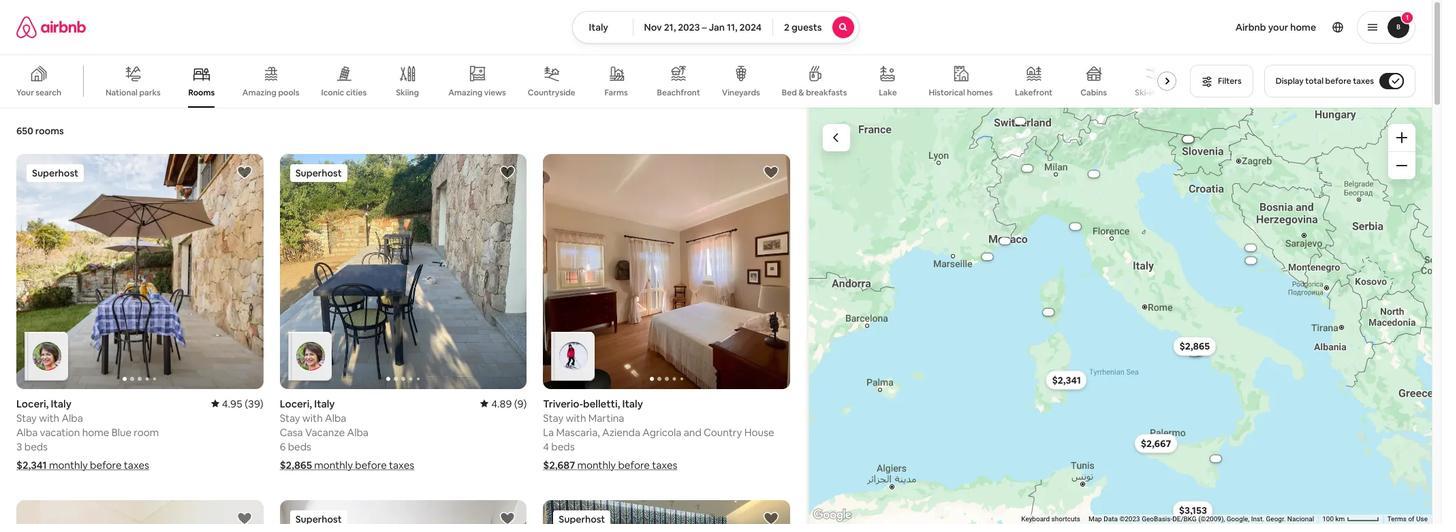 Task type: vqa. For each thing, say whether or not it's contained in the screenshot.
/
no



Task type: locate. For each thing, give the bounding box(es) containing it.
2 horizontal spatial stay
[[543, 411, 564, 424]]

4.95 out of 5 average rating,  39 reviews image
[[211, 397, 264, 410]]

group
[[0, 55, 1183, 108], [16, 154, 264, 389], [280, 154, 527, 389], [543, 154, 791, 389], [16, 500, 264, 524], [280, 500, 527, 524], [543, 500, 791, 524]]

0 horizontal spatial $2,341
[[16, 458, 47, 471]]

loceri, up vacation
[[16, 397, 49, 410]]

loceri, inside the loceri, italy stay with alba alba vacation home blue room 3 beds $2,341 monthly before taxes
[[16, 397, 49, 410]]

room
[[134, 426, 159, 439]]

beds inside the loceri, italy stay with alba alba vacation home blue room 3 beds $2,341 monthly before taxes
[[24, 440, 48, 453]]

3 with from the left
[[566, 411, 586, 424]]

airbnb your home link
[[1228, 13, 1325, 42]]

geogr.
[[1267, 515, 1286, 523]]

0 horizontal spatial with
[[39, 411, 59, 424]]

0 vertical spatial $2,341
[[1053, 374, 1081, 386]]

1 horizontal spatial amazing
[[449, 87, 483, 98]]

1 horizontal spatial loceri,
[[280, 397, 312, 410]]

1 horizontal spatial home
[[1291, 21, 1317, 33]]

taxes inside loceri, italy stay with alba casa vacanze alba 6 beds $2,865 monthly before taxes
[[389, 458, 415, 471]]

add to wishlist: portici, italy image
[[500, 510, 516, 524]]

2 stay from the left
[[280, 411, 300, 424]]

loceri,
[[16, 397, 49, 410], [280, 397, 312, 410]]

None search field
[[572, 11, 860, 44]]

beds down casa
[[288, 440, 311, 453]]

stay up the 3
[[16, 411, 37, 424]]

and
[[684, 426, 702, 439]]

$2,667
[[1141, 437, 1172, 449]]

0 horizontal spatial loceri,
[[16, 397, 49, 410]]

1 with from the left
[[39, 411, 59, 424]]

italy inside the loceri, italy stay with alba alba vacation home blue room 3 beds $2,341 monthly before taxes
[[51, 397, 71, 410]]

1 horizontal spatial $2,341
[[1053, 374, 1081, 386]]

your search
[[16, 87, 61, 98]]

with inside the loceri, italy stay with alba alba vacation home blue room 3 beds $2,341 monthly before taxes
[[39, 411, 59, 424]]

monthly inside triverio-belletti, italy stay with martina la mascarìa, azienda agricola and country house 4 beds $2,687 monthly before taxes
[[578, 458, 616, 471]]

monthly right $2,687
[[578, 458, 616, 471]]

stay
[[16, 411, 37, 424], [280, 411, 300, 424], [543, 411, 564, 424]]

jan
[[709, 21, 725, 33]]

21,
[[664, 21, 676, 33]]

2 loceri, from the left
[[280, 397, 312, 410]]

1 horizontal spatial monthly
[[314, 458, 353, 471]]

martina
[[589, 411, 625, 424]]

monthly down "vacanze" on the bottom
[[314, 458, 353, 471]]

with up mascarìa,
[[566, 411, 586, 424]]

11,
[[727, 21, 738, 33]]

2 beds from the left
[[288, 440, 311, 453]]

terms
[[1388, 515, 1407, 523]]

add to wishlist: loceri, italy image
[[500, 164, 516, 181]]

belletti,
[[583, 397, 620, 410]]

km
[[1336, 515, 1346, 523]]

before
[[1326, 76, 1352, 87], [90, 458, 122, 471], [355, 458, 387, 471], [618, 458, 650, 471]]

stay for casa vacanze alba
[[280, 411, 300, 424]]

3 monthly from the left
[[578, 458, 616, 471]]

italy up martina
[[623, 397, 643, 410]]

amazing for amazing views
[[449, 87, 483, 98]]

your
[[1269, 21, 1289, 33]]

historical
[[929, 87, 966, 98]]

zoom out image
[[1397, 160, 1408, 171]]

stay inside loceri, italy stay with alba casa vacanze alba 6 beds $2,865 monthly before taxes
[[280, 411, 300, 424]]

beachfront
[[657, 87, 700, 98]]

vacation
[[40, 426, 80, 439]]

1 loceri, from the left
[[16, 397, 49, 410]]

nacional
[[1288, 515, 1315, 523]]

stay for alba vacation home blue room
[[16, 411, 37, 424]]

$2,865
[[1180, 340, 1211, 352], [280, 458, 312, 471]]

beds right 4
[[552, 440, 575, 453]]

loceri, for loceri, italy stay with alba alba vacation home blue room 3 beds $2,341 monthly before taxes
[[16, 397, 49, 410]]

100 km
[[1323, 515, 1347, 523]]

breakfasts
[[806, 87, 847, 98]]

stay inside triverio-belletti, italy stay with martina la mascarìa, azienda agricola and country house 4 beds $2,687 monthly before taxes
[[543, 411, 564, 424]]

italy button
[[572, 11, 634, 44]]

1 monthly from the left
[[49, 458, 88, 471]]

group containing national parks
[[0, 55, 1183, 108]]

monthly inside loceri, italy stay with alba casa vacanze alba 6 beds $2,865 monthly before taxes
[[314, 458, 353, 471]]

national parks
[[106, 87, 161, 98]]

stay up casa
[[280, 411, 300, 424]]

terms of use
[[1388, 515, 1429, 523]]

1 beds from the left
[[24, 440, 48, 453]]

cabins
[[1081, 87, 1107, 98]]

geobasis-
[[1142, 515, 1173, 523]]

1 horizontal spatial with
[[303, 411, 323, 424]]

with inside loceri, italy stay with alba casa vacanze alba 6 beds $2,865 monthly before taxes
[[303, 411, 323, 424]]

1 vertical spatial $2,341
[[16, 458, 47, 471]]

data
[[1104, 515, 1118, 523]]

$2,341
[[1053, 374, 1081, 386], [16, 458, 47, 471]]

amazing left pools
[[243, 87, 277, 98]]

monthly down vacation
[[49, 458, 88, 471]]

before inside triverio-belletti, italy stay with martina la mascarìa, azienda agricola and country house 4 beds $2,687 monthly before taxes
[[618, 458, 650, 471]]

4.89 (9)
[[492, 397, 527, 410]]

agricola
[[643, 426, 682, 439]]

2 horizontal spatial beds
[[552, 440, 575, 453]]

4
[[543, 440, 549, 453]]

2 horizontal spatial with
[[566, 411, 586, 424]]

italy up vacation
[[51, 397, 71, 410]]

0 vertical spatial home
[[1291, 21, 1317, 33]]

total
[[1306, 76, 1324, 87]]

keyboard shortcuts
[[1022, 515, 1081, 523]]

italy
[[589, 21, 609, 33], [51, 397, 71, 410], [314, 397, 335, 410], [623, 397, 643, 410]]

0 horizontal spatial stay
[[16, 411, 37, 424]]

loceri, up casa
[[280, 397, 312, 410]]

0 vertical spatial $2,865
[[1180, 340, 1211, 352]]

–
[[702, 21, 707, 33]]

taxes inside triverio-belletti, italy stay with martina la mascarìa, azienda agricola and country house 4 beds $2,687 monthly before taxes
[[652, 458, 678, 471]]

$2,687
[[543, 458, 575, 471]]

lake
[[879, 87, 897, 98]]

home
[[1291, 21, 1317, 33], [82, 426, 109, 439]]

650 rooms
[[16, 125, 64, 137]]

stay up la
[[543, 411, 564, 424]]

$2,341 inside the loceri, italy stay with alba alba vacation home blue room 3 beds $2,341 monthly before taxes
[[16, 458, 47, 471]]

1 vertical spatial home
[[82, 426, 109, 439]]

2 with from the left
[[303, 411, 323, 424]]

(39)
[[245, 397, 264, 410]]

$2,667 button
[[1135, 434, 1178, 453]]

$2,865 button
[[1174, 337, 1217, 356]]

1 horizontal spatial $2,865
[[1180, 340, 1211, 352]]

(9)
[[514, 397, 527, 410]]

loceri, italy stay with alba alba vacation home blue room 3 beds $2,341 monthly before taxes
[[16, 397, 159, 471]]

iconic cities
[[321, 87, 367, 98]]

with up vacation
[[39, 411, 59, 424]]

rooms
[[188, 87, 215, 98]]

with up "vacanze" on the bottom
[[303, 411, 323, 424]]

0 horizontal spatial beds
[[24, 440, 48, 453]]

bed & breakfasts
[[782, 87, 847, 98]]

$2,865 inside loceri, italy stay with alba casa vacanze alba 6 beds $2,865 monthly before taxes
[[280, 458, 312, 471]]

0 horizontal spatial home
[[82, 426, 109, 439]]

1 horizontal spatial beds
[[288, 440, 311, 453]]

1
[[1407, 13, 1410, 22]]

vineyards
[[722, 87, 760, 98]]

0 horizontal spatial $2,865
[[280, 458, 312, 471]]

loceri, for loceri, italy stay with alba casa vacanze alba 6 beds $2,865 monthly before taxes
[[280, 397, 312, 410]]

monthly inside the loceri, italy stay with alba alba vacation home blue room 3 beds $2,341 monthly before taxes
[[49, 458, 88, 471]]

3 stay from the left
[[543, 411, 564, 424]]

3 beds from the left
[[552, 440, 575, 453]]

before inside loceri, italy stay with alba casa vacanze alba 6 beds $2,865 monthly before taxes
[[355, 458, 387, 471]]

amazing left views
[[449, 87, 483, 98]]

1 stay from the left
[[16, 411, 37, 424]]

2 horizontal spatial monthly
[[578, 458, 616, 471]]

home inside the loceri, italy stay with alba alba vacation home blue room 3 beds $2,341 monthly before taxes
[[82, 426, 109, 439]]

pools
[[278, 87, 300, 98]]

italy left nov at the left
[[589, 21, 609, 33]]

3
[[16, 440, 22, 453]]

0 horizontal spatial amazing
[[243, 87, 277, 98]]

2 monthly from the left
[[314, 458, 353, 471]]

&
[[799, 87, 805, 98]]

italy up "vacanze" on the bottom
[[314, 397, 335, 410]]

add to wishlist: alcamo, italy image
[[236, 510, 253, 524]]

stay inside the loceri, italy stay with alba alba vacation home blue room 3 beds $2,341 monthly before taxes
[[16, 411, 37, 424]]

1 vertical spatial $2,865
[[280, 458, 312, 471]]

1 horizontal spatial stay
[[280, 411, 300, 424]]

home left blue
[[82, 426, 109, 439]]

countryside
[[528, 87, 576, 98]]

la
[[543, 426, 554, 439]]

add to wishlist: triverio-belletti, italy image
[[763, 164, 780, 181]]

©2023
[[1120, 515, 1141, 523]]

iconic
[[321, 87, 344, 98]]

home right your
[[1291, 21, 1317, 33]]

monthly
[[49, 458, 88, 471], [314, 458, 353, 471], [578, 458, 616, 471]]

0 horizontal spatial monthly
[[49, 458, 88, 471]]

amazing
[[449, 87, 483, 98], [243, 87, 277, 98]]

$3,153 button
[[1173, 501, 1214, 520]]

italy inside button
[[589, 21, 609, 33]]

loceri, inside loceri, italy stay with alba casa vacanze alba 6 beds $2,865 monthly before taxes
[[280, 397, 312, 410]]

beds right the 3
[[24, 440, 48, 453]]



Task type: describe. For each thing, give the bounding box(es) containing it.
blue
[[112, 426, 132, 439]]

map
[[1089, 515, 1103, 523]]

filters
[[1219, 76, 1242, 87]]

airbnb
[[1236, 21, 1267, 33]]

with inside triverio-belletti, italy stay with martina la mascarìa, azienda agricola and country house 4 beds $2,687 monthly before taxes
[[566, 411, 586, 424]]

beds inside triverio-belletti, italy stay with martina la mascarìa, azienda agricola and country house 4 beds $2,687 monthly before taxes
[[552, 440, 575, 453]]

zoom in image
[[1397, 132, 1408, 143]]

2 guests button
[[773, 11, 860, 44]]

nov 21, 2023 – jan 11, 2024 button
[[633, 11, 774, 44]]

alba up the 3
[[16, 426, 38, 439]]

use
[[1417, 515, 1429, 523]]

nov 21, 2023 – jan 11, 2024
[[644, 21, 762, 33]]

casa
[[280, 426, 303, 439]]

$2,341 inside button
[[1053, 374, 1081, 386]]

in/out
[[1150, 87, 1173, 98]]

4.89
[[492, 397, 512, 410]]

home inside profile element
[[1291, 21, 1317, 33]]

cities
[[346, 87, 367, 98]]

airbnb your home
[[1236, 21, 1317, 33]]

filters button
[[1191, 65, 1254, 97]]

nov
[[644, 21, 662, 33]]

triverio-belletti, italy stay with martina la mascarìa, azienda agricola and country house 4 beds $2,687 monthly before taxes
[[543, 397, 775, 471]]

$2,865 inside button
[[1180, 340, 1211, 352]]

lakefront
[[1016, 87, 1053, 98]]

parks
[[139, 87, 161, 98]]

italy inside loceri, italy stay with alba casa vacanze alba 6 beds $2,865 monthly before taxes
[[314, 397, 335, 410]]

add to wishlist: massa lubrense, italy image
[[763, 510, 780, 524]]

mascarìa,
[[556, 426, 600, 439]]

your
[[16, 87, 34, 98]]

taxes inside the loceri, italy stay with alba alba vacation home blue room 3 beds $2,341 monthly before taxes
[[124, 458, 149, 471]]

$3,153
[[1180, 504, 1208, 516]]

skiing
[[396, 87, 419, 98]]

keyboard
[[1022, 515, 1050, 523]]

triverio-
[[543, 397, 583, 410]]

4.89 out of 5 average rating,  9 reviews image
[[481, 397, 527, 410]]

2 guests
[[784, 21, 822, 33]]

historical homes
[[929, 87, 993, 98]]

keyboard shortcuts button
[[1022, 515, 1081, 524]]

google map
showing 20 stays. region
[[807, 108, 1433, 524]]

guests
[[792, 21, 822, 33]]

display
[[1276, 76, 1304, 87]]

google,
[[1227, 515, 1250, 523]]

shortcuts
[[1052, 515, 1081, 523]]

display total before taxes
[[1276, 76, 1375, 87]]

amazing views
[[449, 87, 506, 98]]

100 km button
[[1319, 515, 1384, 524]]

views
[[484, 87, 506, 98]]

house
[[745, 426, 775, 439]]

terms of use link
[[1388, 515, 1429, 523]]

2023
[[678, 21, 700, 33]]

bed
[[782, 87, 797, 98]]

none search field containing italy
[[572, 11, 860, 44]]

650
[[16, 125, 33, 137]]

alba up vacation
[[62, 411, 83, 424]]

profile element
[[877, 0, 1416, 55]]

with for vacanze
[[303, 411, 323, 424]]

italy inside triverio-belletti, italy stay with martina la mascarìa, azienda agricola and country house 4 beds $2,687 monthly before taxes
[[623, 397, 643, 410]]

inst.
[[1252, 515, 1265, 523]]

4.95
[[222, 397, 243, 410]]

vacanze
[[305, 426, 345, 439]]

100
[[1323, 515, 1334, 523]]

1 button
[[1358, 11, 1416, 44]]

azienda
[[602, 426, 641, 439]]

(©2009),
[[1199, 515, 1226, 523]]

google image
[[810, 506, 855, 524]]

beds inside loceri, italy stay with alba casa vacanze alba 6 beds $2,865 monthly before taxes
[[288, 440, 311, 453]]

loceri, italy stay with alba casa vacanze alba 6 beds $2,865 monthly before taxes
[[280, 397, 415, 471]]

2024
[[740, 21, 762, 33]]

6
[[280, 440, 286, 453]]

4.95 (39)
[[222, 397, 264, 410]]

country
[[704, 426, 743, 439]]

before inside the loceri, italy stay with alba alba vacation home blue room 3 beds $2,341 monthly before taxes
[[90, 458, 122, 471]]

amazing pools
[[243, 87, 300, 98]]

map data ©2023 geobasis-de/bkg (©2009), google, inst. geogr. nacional
[[1089, 515, 1315, 523]]

farms
[[605, 87, 628, 98]]

alba up "vacanze" on the bottom
[[325, 411, 347, 424]]

with for vacation
[[39, 411, 59, 424]]

$2,341 button
[[1046, 370, 1088, 389]]

of
[[1409, 515, 1415, 523]]

rooms
[[35, 125, 64, 137]]

homes
[[967, 87, 993, 98]]

alba right "vacanze" on the bottom
[[347, 426, 369, 439]]

ski-in/out
[[1136, 87, 1173, 98]]

ski-
[[1136, 87, 1150, 98]]

amazing for amazing pools
[[243, 87, 277, 98]]

de/bkg
[[1173, 515, 1197, 523]]

add to wishlist: loceri, italy image
[[236, 164, 253, 181]]

search
[[36, 87, 61, 98]]



